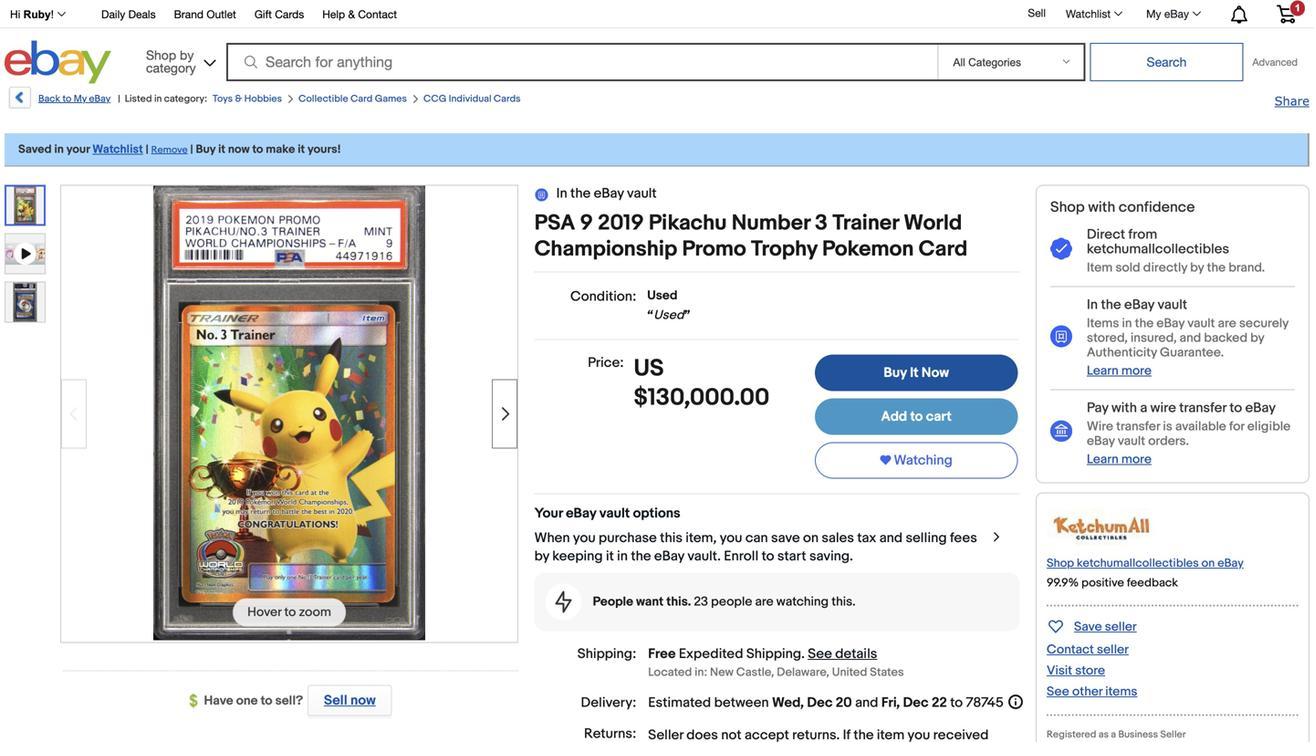 Task type: vqa. For each thing, say whether or not it's contained in the screenshot.
GMT-Master II 'Pepsi' 116719BLRO link
no



Task type: locate. For each thing, give the bounding box(es) containing it.
learn down "wire"
[[1087, 452, 1119, 467]]

back to my ebay link
[[7, 87, 111, 115]]

tax
[[857, 530, 877, 546]]

toys & hobbies link
[[213, 93, 282, 105]]

by down brand
[[180, 47, 194, 63]]

contact seller link
[[1047, 642, 1129, 657]]

1 vertical spatial learn
[[1087, 452, 1119, 467]]

1 vertical spatial cards
[[494, 93, 521, 105]]

with details__icon image inside us $130,000.00 "main content"
[[556, 591, 572, 613]]

0 vertical spatial learn
[[1087, 363, 1119, 379]]

used up us
[[654, 308, 684, 323]]

0 vertical spatial are
[[1218, 316, 1237, 331]]

| left remove 'button'
[[146, 142, 149, 157]]

dec left 22
[[903, 695, 929, 711]]

with right pay
[[1112, 400, 1137, 416]]

23
[[694, 594, 708, 610]]

can
[[746, 530, 768, 546]]

1 horizontal spatial watchlist
[[1066, 7, 1111, 20]]

ketchumallcollectibles inside direct from ketchumallcollectibles item sold directly by the brand.
[[1087, 241, 1230, 257]]

ketchumallcollectibles up directly
[[1087, 241, 1230, 257]]

details
[[836, 646, 878, 662]]

learn more link down "wire"
[[1087, 452, 1152, 467]]

seller down save seller
[[1097, 642, 1129, 657]]

0 vertical spatial more
[[1122, 363, 1152, 379]]

0 horizontal spatial cards
[[275, 8, 304, 21]]

my inside account navigation
[[1147, 7, 1162, 20]]

you
[[573, 530, 596, 546], [720, 530, 743, 546]]

in inside in the ebay vault items in the ebay vault are securely stored, insured, and backed by authenticity guarantee. learn more
[[1087, 297, 1098, 313]]

1 horizontal spatial on
[[1202, 556, 1215, 570]]

2 this. from the left
[[832, 594, 856, 610]]

and right 20 at the right bottom of page
[[855, 695, 879, 711]]

1 horizontal spatial my
[[1147, 7, 1162, 20]]

add to cart
[[881, 409, 952, 425]]

you up keeping
[[573, 530, 596, 546]]

from
[[1129, 226, 1158, 243]]

0 horizontal spatial see
[[808, 646, 832, 662]]

transfer left is
[[1117, 419, 1160, 434]]

watchlist link right your
[[92, 142, 143, 157]]

delivery:
[[581, 695, 637, 711]]

1 horizontal spatial a
[[1140, 400, 1148, 416]]

a left wire
[[1140, 400, 1148, 416]]

learn inside pay with a wire transfer to ebay wire transfer is available for eligible ebay vault orders. learn more
[[1087, 452, 1119, 467]]

1 more from the top
[[1122, 363, 1152, 379]]

1 horizontal spatial now
[[351, 692, 376, 709]]

0 vertical spatial sell
[[1028, 6, 1046, 19]]

0 horizontal spatial on
[[803, 530, 819, 546]]

1 vertical spatial ketchumallcollectibles
[[1077, 556, 1199, 570]]

your ebay vault options
[[535, 505, 681, 522]]

1 vertical spatial with
[[1112, 400, 1137, 416]]

learn
[[1087, 363, 1119, 379], [1087, 452, 1119, 467]]

listed
[[125, 93, 152, 105]]

used up "
[[647, 288, 678, 304]]

& inside account navigation
[[348, 8, 355, 21]]

0 horizontal spatial now
[[228, 142, 250, 157]]

1 horizontal spatial sell
[[1028, 6, 1046, 19]]

to inside add to cart link
[[911, 409, 923, 425]]

it right make
[[298, 142, 305, 157]]

pay
[[1087, 400, 1109, 416]]

2 horizontal spatial it
[[606, 548, 614, 565]]

0 horizontal spatial watchlist link
[[92, 142, 143, 157]]

0 vertical spatial card
[[351, 93, 373, 105]]

1 horizontal spatial &
[[348, 8, 355, 21]]

seller inside button
[[1105, 619, 1137, 635]]

0 vertical spatial with
[[1088, 199, 1116, 216]]

see for details
[[808, 646, 832, 662]]

more down orders.
[[1122, 452, 1152, 467]]

| left listed
[[118, 93, 120, 105]]

transfer
[[1180, 400, 1227, 416], [1117, 419, 1160, 434]]

registered
[[1047, 729, 1097, 741]]

1 vertical spatial &
[[235, 93, 242, 105]]

are inside in the ebay vault items in the ebay vault are securely stored, insured, and backed by authenticity guarantee. learn more
[[1218, 316, 1237, 331]]

1 vertical spatial in
[[1087, 297, 1098, 313]]

None submit
[[1090, 43, 1244, 81]]

championship
[[535, 236, 678, 262]]

0 horizontal spatial dec
[[807, 695, 833, 711]]

card right pokemon
[[919, 236, 968, 262]]

1 vertical spatial more
[[1122, 452, 1152, 467]]

when you purchase this item, you can save on sales tax and selling fees by keeping it in the ebay vault. enroll to start saving.
[[535, 530, 977, 565]]

in for in the ebay vault items in the ebay vault are securely stored, insured, and backed by authenticity guarantee. learn more
[[1087, 297, 1098, 313]]

0 vertical spatial watchlist
[[1066, 7, 1111, 20]]

1 vertical spatial watchlist
[[92, 142, 143, 157]]

learn more link for the
[[1087, 363, 1152, 379]]

the left 'brand.'
[[1207, 260, 1226, 276]]

1 horizontal spatial in
[[1087, 297, 1098, 313]]

shop by category banner
[[0, 0, 1310, 89]]

trainer
[[833, 210, 899, 236]]

1
[[1295, 2, 1301, 13]]

"
[[684, 308, 691, 323]]

1 vertical spatial sell
[[324, 692, 348, 709]]

backed
[[1204, 330, 1248, 346]]

are
[[1218, 316, 1237, 331], [755, 594, 774, 610]]

for
[[1230, 419, 1245, 434]]

watchlist link right sell link
[[1056, 3, 1131, 25]]

the down the purchase
[[631, 548, 651, 565]]

picture 1 of 2 image
[[6, 187, 44, 224]]

0 vertical spatial a
[[1140, 400, 1148, 416]]

dollar sign image
[[189, 694, 204, 709]]

now right sell?
[[351, 692, 376, 709]]

1 horizontal spatial |
[[146, 142, 149, 157]]

toys
[[213, 93, 233, 105]]

watching
[[894, 452, 953, 469]]

sell inside account navigation
[[1028, 6, 1046, 19]]

psa 9 2019 pikachu number 3 trainer world championship promo trophy pokemon card - picture 1 of 2 image
[[153, 184, 426, 640]]

2 you from the left
[[720, 530, 743, 546]]

seller for contact
[[1097, 642, 1129, 657]]

1 horizontal spatial card
[[919, 236, 968, 262]]

0 vertical spatial watchlist link
[[1056, 3, 1131, 25]]

1 vertical spatial my
[[74, 93, 87, 105]]

with details__icon image left items
[[1051, 325, 1073, 347]]

outlet
[[207, 8, 236, 21]]

keep in the ebay vault - opens a layer image
[[991, 529, 1005, 547]]

contact right help
[[358, 8, 397, 21]]

pikachu
[[649, 210, 727, 236]]

1 vertical spatial see
[[1047, 684, 1070, 699]]

1 vertical spatial buy
[[884, 365, 907, 381]]

0 vertical spatial cards
[[275, 8, 304, 21]]

by down when
[[535, 548, 549, 565]]

you up "enroll"
[[720, 530, 743, 546]]

buy left it
[[884, 365, 907, 381]]

sell now link
[[303, 685, 392, 716]]

a
[[1140, 400, 1148, 416], [1111, 729, 1117, 741]]

contact
[[358, 8, 397, 21], [1047, 642, 1094, 657]]

back
[[38, 93, 60, 105]]

condition:
[[571, 288, 637, 305]]

and left backed on the right of page
[[1180, 330, 1202, 346]]

see other items link
[[1047, 684, 1138, 699]]

in down the purchase
[[617, 548, 628, 565]]

people
[[593, 594, 634, 610]]

& right "toys"
[[235, 93, 242, 105]]

| listed in category:
[[118, 93, 207, 105]]

with details__icon image
[[1051, 238, 1073, 261], [1051, 325, 1073, 347], [1051, 420, 1073, 443], [556, 591, 572, 613]]

store
[[1076, 663, 1105, 678]]

brand outlet
[[174, 8, 236, 21]]

0 horizontal spatial watchlist
[[92, 142, 143, 157]]

0 vertical spatial learn more link
[[1087, 363, 1152, 379]]

sold
[[1116, 260, 1141, 276]]

1 vertical spatial contact
[[1047, 642, 1094, 657]]

1 vertical spatial a
[[1111, 729, 1117, 741]]

with details__icon image for pay with a wire transfer to ebay
[[1051, 420, 1073, 443]]

0 horizontal spatial this.
[[667, 594, 691, 610]]

0 horizontal spatial card
[[351, 93, 373, 105]]

this. right watching
[[832, 594, 856, 610]]

save
[[771, 530, 800, 546]]

castle,
[[736, 665, 774, 680]]

cards right "gift"
[[275, 8, 304, 21]]

to up the for
[[1230, 400, 1243, 416]]

0 vertical spatial ketchumallcollectibles
[[1087, 241, 1230, 257]]

0 horizontal spatial buy
[[196, 142, 216, 157]]

collectible card games
[[299, 93, 407, 105]]

0 vertical spatial my
[[1147, 7, 1162, 20]]

with up direct
[[1088, 199, 1116, 216]]

ruby
[[23, 8, 51, 21]]

have
[[204, 693, 233, 709]]

see right the .
[[808, 646, 832, 662]]

Search for anything text field
[[229, 45, 934, 79]]

to down "can"
[[762, 548, 775, 565]]

0 vertical spatial on
[[803, 530, 819, 546]]

0 horizontal spatial you
[[573, 530, 596, 546]]

sell link
[[1020, 6, 1054, 19]]

by right directly
[[1191, 260, 1204, 276]]

1 horizontal spatial are
[[1218, 316, 1237, 331]]

see down visit
[[1047, 684, 1070, 699]]

0 horizontal spatial contact
[[358, 8, 397, 21]]

card left games
[[351, 93, 373, 105]]

estimated between wed, dec 20 and fri, dec 22 to 78745
[[648, 695, 1004, 711]]

contact seller visit store see other items
[[1047, 642, 1138, 699]]

used
[[647, 288, 678, 304], [654, 308, 684, 323]]

located
[[648, 665, 692, 680]]

1 vertical spatial shop
[[1051, 199, 1085, 216]]

feedback
[[1127, 576, 1179, 590]]

1 dec from the left
[[807, 695, 833, 711]]

daily
[[101, 8, 125, 21]]

with details__icon image down keeping
[[556, 591, 572, 613]]

vault right "wire"
[[1118, 433, 1146, 449]]

0 vertical spatial seller
[[1105, 619, 1137, 635]]

shop for shop by category
[[146, 47, 176, 63]]

vault inside pay with a wire transfer to ebay wire transfer is available for eligible ebay vault orders. learn more
[[1118, 433, 1146, 449]]

it down the purchase
[[606, 548, 614, 565]]

are left the securely
[[1218, 316, 1237, 331]]

1 learn more link from the top
[[1087, 363, 1152, 379]]

1 horizontal spatial this.
[[832, 594, 856, 610]]

2 more from the top
[[1122, 452, 1152, 467]]

buy right remove 'button'
[[196, 142, 216, 157]]

to inside back to my ebay link
[[62, 93, 72, 105]]

2 learn from the top
[[1087, 452, 1119, 467]]

to right the back
[[62, 93, 72, 105]]

help & contact
[[322, 8, 397, 21]]

1 learn from the top
[[1087, 363, 1119, 379]]

and right tax at the bottom of the page
[[880, 530, 903, 546]]

collectible
[[299, 93, 348, 105]]

2 horizontal spatial and
[[1180, 330, 1202, 346]]

0 horizontal spatial transfer
[[1117, 419, 1160, 434]]

watchlist right your
[[92, 142, 143, 157]]

watching
[[777, 594, 829, 610]]

watchlist right sell link
[[1066, 7, 1111, 20]]

psa 9 2019 pikachu number 3 trainer world championship promo trophy pokemon card
[[535, 210, 968, 262]]

1 vertical spatial and
[[880, 530, 903, 546]]

shop ketchumallcollectibles on ebay
[[1047, 556, 1244, 570]]

0 vertical spatial see
[[808, 646, 832, 662]]

cards right individual
[[494, 93, 521, 105]]

1 vertical spatial watchlist link
[[92, 142, 143, 157]]

to left cart
[[911, 409, 923, 425]]

on inside when you purchase this item, you can save on sales tax and selling fees by keeping it in the ebay vault. enroll to start saving.
[[803, 530, 819, 546]]

to left make
[[252, 142, 263, 157]]

0 horizontal spatial &
[[235, 93, 242, 105]]

pay with a wire transfer to ebay wire transfer is available for eligible ebay vault orders. learn more
[[1087, 400, 1291, 467]]

dec left 20 at the right bottom of page
[[807, 695, 833, 711]]

more down authenticity
[[1122, 363, 1152, 379]]

ebay inside account navigation
[[1165, 7, 1189, 20]]

1 horizontal spatial contact
[[1047, 642, 1094, 657]]

0 vertical spatial contact
[[358, 8, 397, 21]]

2 vertical spatial shop
[[1047, 556, 1075, 570]]

0 horizontal spatial sell
[[324, 692, 348, 709]]

0 vertical spatial and
[[1180, 330, 1202, 346]]

shop inside shop by category
[[146, 47, 176, 63]]

in inside when you purchase this item, you can save on sales tax and selling fees by keeping it in the ebay vault. enroll to start saving.
[[617, 548, 628, 565]]

ketchumallcollectibles up feedback
[[1077, 556, 1199, 570]]

gift cards link
[[255, 5, 304, 25]]

shop by category button
[[138, 41, 220, 80]]

1 horizontal spatial dec
[[903, 695, 929, 711]]

with details__icon image left "wire"
[[1051, 420, 1073, 443]]

seller right save at the right bottom of page
[[1105, 619, 1137, 635]]

card inside psa 9 2019 pikachu number 3 trainer world championship promo trophy pokemon card
[[919, 236, 968, 262]]

shop
[[146, 47, 176, 63], [1051, 199, 1085, 216], [1047, 556, 1075, 570]]

learn down authenticity
[[1087, 363, 1119, 379]]

0 vertical spatial used
[[647, 288, 678, 304]]

0 horizontal spatial a
[[1111, 729, 1117, 741]]

0 vertical spatial buy
[[196, 142, 216, 157]]

now left make
[[228, 142, 250, 157]]

learn more link down authenticity
[[1087, 363, 1152, 379]]

watching button
[[815, 442, 1018, 479]]

in right items
[[1122, 316, 1132, 331]]

2 vertical spatial and
[[855, 695, 879, 711]]

this.
[[667, 594, 691, 610], [832, 594, 856, 610]]

0 vertical spatial in
[[556, 185, 568, 202]]

seller inside 'contact seller visit store see other items'
[[1097, 642, 1129, 657]]

contact up visit store link on the bottom of the page
[[1047, 642, 1094, 657]]

1 horizontal spatial see
[[1047, 684, 1070, 699]]

in right text__icon
[[556, 185, 568, 202]]

items
[[1087, 316, 1120, 331]]

a right as
[[1111, 729, 1117, 741]]

1 vertical spatial are
[[755, 594, 774, 610]]

in inside us $130,000.00 "main content"
[[556, 185, 568, 202]]

as
[[1099, 729, 1109, 741]]

1 vertical spatial card
[[919, 236, 968, 262]]

with details__icon image for in the ebay vault
[[1051, 325, 1073, 347]]

psa
[[535, 210, 575, 236]]

help & contact link
[[322, 5, 397, 25]]

0 horizontal spatial and
[[855, 695, 879, 711]]

by right backed on the right of page
[[1251, 330, 1265, 346]]

1 horizontal spatial watchlist link
[[1056, 3, 1131, 25]]

1 horizontal spatial and
[[880, 530, 903, 546]]

free expedited shipping . see details located in: new castle, delaware, united states
[[648, 646, 904, 680]]

by inside in the ebay vault items in the ebay vault are securely stored, insured, and backed by authenticity guarantee. learn more
[[1251, 330, 1265, 346]]

1 horizontal spatial buy
[[884, 365, 907, 381]]

wire
[[1151, 400, 1177, 416]]

are right the people
[[755, 594, 774, 610]]

see inside 'contact seller visit store see other items'
[[1047, 684, 1070, 699]]

0 vertical spatial transfer
[[1180, 400, 1227, 416]]

more inside pay with a wire transfer to ebay wire transfer is available for eligible ebay vault orders. learn more
[[1122, 452, 1152, 467]]

on
[[803, 530, 819, 546], [1202, 556, 1215, 570]]

and inside in the ebay vault items in the ebay vault are securely stored, insured, and backed by authenticity guarantee. learn more
[[1180, 330, 1202, 346]]

now
[[922, 365, 949, 381]]

sell?
[[275, 693, 303, 709]]

it down "toys"
[[218, 142, 226, 157]]

vault up the purchase
[[600, 505, 630, 522]]

& right help
[[348, 8, 355, 21]]

| right remove 'button'
[[190, 142, 193, 157]]

2 learn more link from the top
[[1087, 452, 1152, 467]]

cards
[[275, 8, 304, 21], [494, 93, 521, 105]]

1 vertical spatial learn more link
[[1087, 452, 1152, 467]]

transfer up available
[[1180, 400, 1227, 416]]

0 vertical spatial shop
[[146, 47, 176, 63]]

1 horizontal spatial it
[[298, 142, 305, 157]]

1 horizontal spatial you
[[720, 530, 743, 546]]

save seller button
[[1047, 616, 1137, 636]]

daily deals
[[101, 8, 156, 21]]

see inside free expedited shipping . see details located in: new castle, delaware, united states
[[808, 646, 832, 662]]

1 vertical spatial seller
[[1097, 642, 1129, 657]]

contact inside 'contact seller visit store see other items'
[[1047, 642, 1094, 657]]

free
[[648, 646, 676, 662]]

by inside direct from ketchumallcollectibles item sold directly by the brand.
[[1191, 260, 1204, 276]]

0 horizontal spatial in
[[556, 185, 568, 202]]

0 horizontal spatial my
[[74, 93, 87, 105]]

eligible
[[1248, 419, 1291, 434]]

the up 9
[[571, 185, 591, 202]]

0 vertical spatial now
[[228, 142, 250, 157]]

0 horizontal spatial are
[[755, 594, 774, 610]]

0 vertical spatial &
[[348, 8, 355, 21]]

to right one on the left of the page
[[261, 693, 273, 709]]

in up items
[[1087, 297, 1098, 313]]

with details__icon image left "item"
[[1051, 238, 1073, 261]]

1 vertical spatial transfer
[[1117, 419, 1160, 434]]

&
[[348, 8, 355, 21], [235, 93, 242, 105]]

with inside pay with a wire transfer to ebay wire transfer is available for eligible ebay vault orders. learn more
[[1112, 400, 1137, 416]]

this. left 23
[[667, 594, 691, 610]]

a inside pay with a wire transfer to ebay wire transfer is available for eligible ebay vault orders. learn more
[[1140, 400, 1148, 416]]

in right listed
[[154, 93, 162, 105]]

with for shop
[[1088, 199, 1116, 216]]

see for other
[[1047, 684, 1070, 699]]



Task type: describe. For each thing, give the bounding box(es) containing it.
states
[[870, 665, 904, 680]]

video 1 of 1 image
[[5, 234, 45, 273]]

text__icon image
[[535, 187, 549, 201]]

people
[[711, 594, 753, 610]]

vault down directly
[[1158, 297, 1188, 313]]

options
[[633, 505, 681, 522]]

delaware,
[[777, 665, 830, 680]]

see details link
[[808, 646, 878, 662]]

cart
[[926, 409, 952, 425]]

business
[[1119, 729, 1158, 741]]

0 horizontal spatial |
[[118, 93, 120, 105]]

to inside when you purchase this item, you can save on sales tax and selling fees by keeping it in the ebay vault. enroll to start saving.
[[762, 548, 775, 565]]

direct
[[1087, 226, 1126, 243]]

20
[[836, 695, 852, 711]]

by inside shop by category
[[180, 47, 194, 63]]

add to cart link
[[815, 398, 1018, 435]]

item
[[1087, 260, 1113, 276]]

brand outlet link
[[174, 5, 236, 25]]

fees
[[950, 530, 977, 546]]

purchase
[[599, 530, 657, 546]]

it
[[910, 365, 919, 381]]

& for help
[[348, 8, 355, 21]]

seller for save
[[1105, 619, 1137, 635]]

in inside in the ebay vault items in the ebay vault are securely stored, insured, and backed by authenticity guarantee. learn more
[[1122, 316, 1132, 331]]

sell for sell
[[1028, 6, 1046, 19]]

make
[[266, 142, 295, 157]]

insured,
[[1131, 330, 1177, 346]]

the inside when you purchase this item, you can save on sales tax and selling fees by keeping it in the ebay vault. enroll to start saving.
[[631, 548, 651, 565]]

the inside direct from ketchumallcollectibles item sold directly by the brand.
[[1207, 260, 1226, 276]]

learn more link for with
[[1087, 452, 1152, 467]]

united
[[832, 665, 868, 680]]

with details__icon image for direct from ketchumallcollectibles
[[1051, 238, 1073, 261]]

sales
[[822, 530, 854, 546]]

item,
[[686, 530, 717, 546]]

learn inside in the ebay vault items in the ebay vault are securely stored, insured, and backed by authenticity guarantee. learn more
[[1087, 363, 1119, 379]]

78745
[[966, 695, 1004, 711]]

2 dec from the left
[[903, 695, 929, 711]]

& for toys
[[235, 93, 242, 105]]

!
[[51, 8, 54, 21]]

1 link
[[1266, 0, 1307, 26]]

shop with confidence
[[1051, 199, 1195, 216]]

to inside pay with a wire transfer to ebay wire transfer is available for eligible ebay vault orders. learn more
[[1230, 400, 1243, 416]]

authenticity
[[1087, 345, 1157, 360]]

visit store link
[[1047, 663, 1105, 678]]

buy inside us $130,000.00 "main content"
[[884, 365, 907, 381]]

shop by category
[[146, 47, 196, 75]]

confidence
[[1119, 199, 1195, 216]]

1 this. from the left
[[667, 594, 691, 610]]

22
[[932, 695, 947, 711]]

used " used "
[[647, 288, 691, 323]]

fri,
[[882, 695, 900, 711]]

cards inside gift cards link
[[275, 8, 304, 21]]

shop for shop with confidence
[[1051, 199, 1085, 216]]

wed,
[[772, 695, 804, 711]]

category:
[[164, 93, 207, 105]]

a for business
[[1111, 729, 1117, 741]]

it inside when you purchase this item, you can save on sales tax and selling fees by keeping it in the ebay vault. enroll to start saving.
[[606, 548, 614, 565]]

the up items
[[1101, 297, 1122, 313]]

more inside in the ebay vault items in the ebay vault are securely stored, insured, and backed by authenticity guarantee. learn more
[[1122, 363, 1152, 379]]

ccg
[[424, 93, 447, 105]]

enroll
[[724, 548, 759, 565]]

new
[[710, 665, 734, 680]]

wire
[[1087, 419, 1114, 434]]

price:
[[588, 355, 624, 371]]

visit
[[1047, 663, 1073, 678]]

remove button
[[151, 142, 188, 157]]

1 horizontal spatial transfer
[[1180, 400, 1227, 416]]

daily deals link
[[101, 5, 156, 25]]

items
[[1106, 684, 1138, 699]]

shipping
[[747, 646, 802, 662]]

contact inside account navigation
[[358, 8, 397, 21]]

99.9% positive feedback
[[1047, 576, 1179, 590]]

your
[[535, 505, 563, 522]]

have one to sell?
[[204, 693, 303, 709]]

0 horizontal spatial it
[[218, 142, 226, 157]]

brand
[[174, 8, 204, 21]]

to right 22
[[950, 695, 963, 711]]

people want this. 23 people are watching this.
[[593, 594, 856, 610]]

none submit inside 'shop by category' banner
[[1090, 43, 1244, 81]]

watchlist inside account navigation
[[1066, 7, 1111, 20]]

advanced
[[1253, 56, 1298, 68]]

buy it now
[[884, 365, 949, 381]]

orders.
[[1149, 433, 1189, 449]]

this
[[660, 530, 683, 546]]

keeping
[[553, 548, 603, 565]]

in left your
[[54, 142, 64, 157]]

my ebay link
[[1137, 3, 1210, 25]]

available
[[1176, 419, 1227, 434]]

by inside when you purchase this item, you can save on sales tax and selling fees by keeping it in the ebay vault. enroll to start saving.
[[535, 548, 549, 565]]

shop for shop ketchumallcollectibles on ebay
[[1047, 556, 1075, 570]]

estimated
[[648, 695, 711, 711]]

with details__icon image for people want this.
[[556, 591, 572, 613]]

us $130,000.00 main content
[[535, 185, 1025, 742]]

between
[[714, 695, 769, 711]]

1 vertical spatial used
[[654, 308, 684, 323]]

in for in the ebay vault
[[556, 185, 568, 202]]

account navigation
[[0, 0, 1310, 28]]

promo
[[682, 236, 746, 262]]

saving.
[[810, 548, 853, 565]]

.
[[802, 646, 805, 662]]

1 you from the left
[[573, 530, 596, 546]]

picture 2 of 2 image
[[5, 283, 45, 322]]

expedited
[[679, 646, 744, 662]]

2 horizontal spatial |
[[190, 142, 193, 157]]

vault up 2019
[[627, 185, 657, 202]]

sell for sell now
[[324, 692, 348, 709]]

shop ketchumallcollectibles on ebay link
[[1047, 556, 1244, 570]]

1 horizontal spatial cards
[[494, 93, 521, 105]]

when
[[535, 530, 570, 546]]

sell now
[[324, 692, 376, 709]]

ebay inside when you purchase this item, you can save on sales tax and selling fees by keeping it in the ebay vault. enroll to start saving.
[[654, 548, 685, 565]]

a for wire
[[1140, 400, 1148, 416]]

saved
[[18, 142, 52, 157]]

securely
[[1240, 316, 1289, 331]]

seller
[[1161, 729, 1186, 741]]

are inside us $130,000.00 "main content"
[[755, 594, 774, 610]]

vault up guarantee.
[[1188, 316, 1215, 331]]

99.9%
[[1047, 576, 1079, 590]]

the up authenticity
[[1135, 316, 1154, 331]]

direct from ketchumallcollectibles item sold directly by the brand.
[[1087, 226, 1265, 276]]

gift
[[255, 8, 272, 21]]

with for pay
[[1112, 400, 1137, 416]]

advanced link
[[1244, 44, 1307, 80]]

1 vertical spatial on
[[1202, 556, 1215, 570]]

1 vertical spatial now
[[351, 692, 376, 709]]

positive
[[1082, 576, 1125, 590]]

item direct from brand image
[[1047, 509, 1157, 547]]

add
[[881, 409, 908, 425]]

and inside when you purchase this item, you can save on sales tax and selling fees by keeping it in the ebay vault. enroll to start saving.
[[880, 530, 903, 546]]



